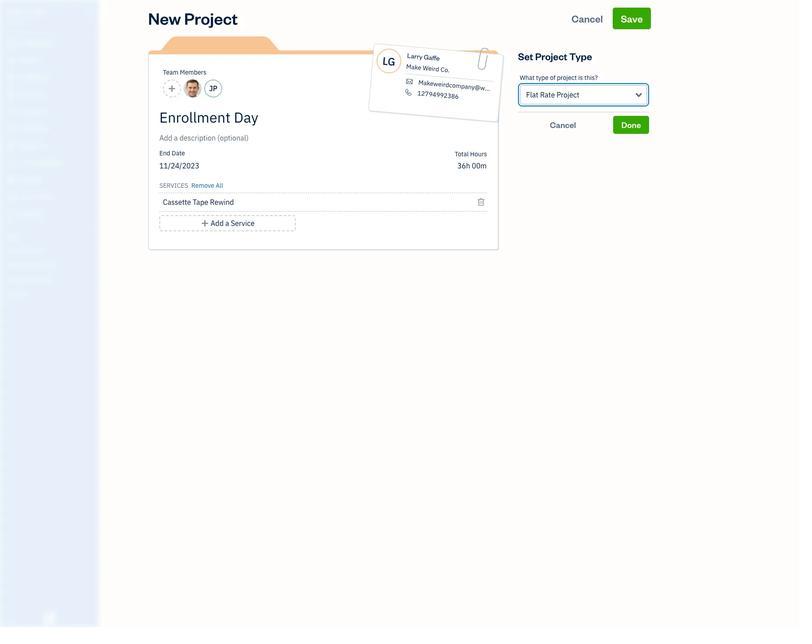 Task type: locate. For each thing, give the bounding box(es) containing it.
rate
[[540, 90, 555, 99]]

phone image
[[404, 88, 414, 96]]

cancel button
[[564, 8, 611, 29], [518, 116, 608, 134]]

new
[[148, 8, 181, 29]]

total hours
[[455, 150, 487, 158]]

main element
[[0, 0, 121, 627]]

12794992386
[[417, 89, 459, 101]]

done
[[622, 119, 641, 130]]

client image
[[6, 56, 17, 65]]

end date
[[159, 149, 185, 157]]

type
[[536, 74, 549, 82]]

money image
[[6, 176, 17, 185]]

expense image
[[6, 124, 17, 133]]

cancel button up type
[[564, 8, 611, 29]]

new project
[[148, 8, 238, 29]]

what type of project is this?
[[520, 74, 598, 82]]

owner
[[7, 18, 24, 25]]

0 vertical spatial cancel button
[[564, 8, 611, 29]]

cancel down flat rate project
[[550, 119, 576, 130]]

cancel for cancel button to the bottom
[[550, 119, 576, 130]]

remove
[[191, 181, 214, 190]]

team
[[163, 68, 179, 76]]

2 vertical spatial project
[[557, 90, 580, 99]]

Project Type field
[[520, 85, 648, 105]]

set
[[518, 50, 534, 62]]

cancel for topmost cancel button
[[572, 12, 603, 25]]

rewind
[[210, 198, 234, 207]]

what type of project is this? element
[[518, 67, 649, 112]]

team members
[[163, 68, 207, 76]]

project
[[184, 8, 238, 29], [536, 50, 568, 62], [557, 90, 580, 99]]

all
[[216, 181, 223, 190]]

cancel button down flat rate project
[[518, 116, 608, 134]]

cassette tape rewind
[[163, 198, 234, 207]]

items and services image
[[7, 261, 96, 269]]

members
[[180, 68, 207, 76]]

1 vertical spatial cancel
[[550, 119, 576, 130]]

make
[[406, 62, 422, 72]]

payment image
[[6, 107, 17, 116]]

0 vertical spatial cancel
[[572, 12, 603, 25]]

Project Name text field
[[159, 108, 406, 126]]

save button
[[613, 8, 651, 29]]

this?
[[585, 74, 598, 82]]

type
[[570, 50, 592, 62]]

services remove all
[[159, 181, 223, 190]]

cancel
[[572, 12, 603, 25], [550, 119, 576, 130]]

0 vertical spatial project
[[184, 8, 238, 29]]

save
[[621, 12, 643, 25]]

bank connections image
[[7, 276, 96, 283]]

timer image
[[6, 159, 17, 168]]

Hourly Budget text field
[[458, 161, 487, 170]]

project inside field
[[557, 90, 580, 99]]

service
[[231, 219, 255, 228]]

plus image
[[201, 218, 209, 229]]

chart image
[[6, 193, 17, 202]]

End date in  format text field
[[159, 161, 269, 170]]

cancel up type
[[572, 12, 603, 25]]

1 vertical spatial project
[[536, 50, 568, 62]]

is
[[579, 74, 583, 82]]

dashboard image
[[6, 39, 17, 48]]

apps image
[[7, 233, 96, 240]]

done button
[[614, 116, 649, 134]]



Task type: vqa. For each thing, say whether or not it's contained in the screenshot.
the
no



Task type: describe. For each thing, give the bounding box(es) containing it.
what
[[520, 74, 535, 82]]

add a service
[[211, 219, 255, 228]]

remove all button
[[190, 178, 223, 191]]

Project Description text field
[[159, 133, 406, 143]]

add team member image
[[168, 83, 176, 94]]

remove project service image
[[477, 197, 486, 208]]

envelope image
[[405, 78, 414, 85]]

inc
[[35, 8, 47, 17]]

larry
[[407, 51, 423, 61]]

lg
[[382, 53, 396, 69]]

hours
[[470, 150, 487, 158]]

1 vertical spatial cancel button
[[518, 116, 608, 134]]

estimate image
[[6, 73, 17, 82]]

add a service button
[[159, 215, 296, 231]]

co.
[[441, 65, 450, 74]]

team members image
[[7, 247, 96, 254]]

total
[[455, 150, 469, 158]]

makeweirdcompany@weird.co
[[418, 78, 505, 94]]

services
[[159, 181, 188, 190]]

cassette
[[163, 198, 191, 207]]

end
[[159, 149, 170, 157]]

of
[[550, 74, 556, 82]]

turtle inc owner
[[7, 8, 47, 25]]

project image
[[6, 141, 17, 150]]

report image
[[6, 210, 17, 219]]

set project type
[[518, 50, 592, 62]]

a
[[225, 219, 229, 228]]

freshbooks image
[[42, 613, 57, 623]]

date
[[172, 149, 185, 157]]

settings image
[[7, 290, 96, 297]]

tape
[[193, 198, 208, 207]]

weird
[[423, 64, 440, 73]]

project
[[557, 74, 577, 82]]

invoice image
[[6, 90, 17, 99]]

larry gaffe make weird co.
[[406, 51, 450, 74]]

turtle
[[7, 8, 33, 17]]

flat
[[526, 90, 539, 99]]

project for new
[[184, 8, 238, 29]]

project for set
[[536, 50, 568, 62]]

jp
[[209, 84, 218, 93]]

gaffe
[[424, 53, 440, 62]]

flat rate project
[[526, 90, 580, 99]]

add
[[211, 219, 224, 228]]



